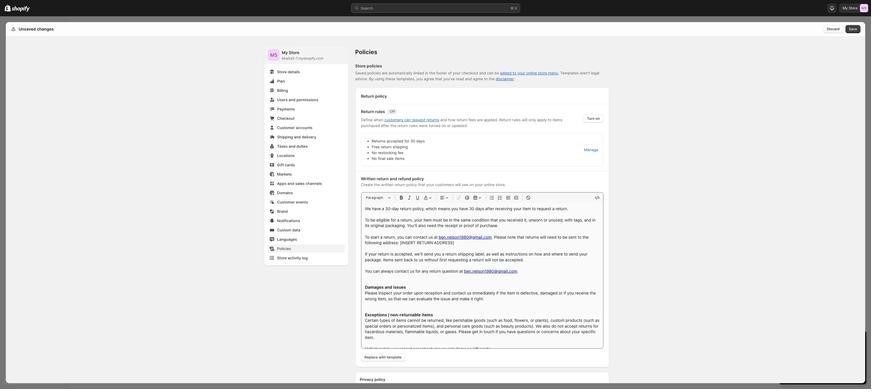Task type: locate. For each thing, give the bounding box(es) containing it.
and left how
[[441, 118, 447, 122]]

1 horizontal spatial policies
[[355, 49, 378, 56]]

added
[[501, 71, 512, 75]]

will left see
[[455, 183, 461, 187]]

see
[[462, 183, 469, 187]]

store up plan
[[277, 70, 287, 74]]

1 agree from the left
[[424, 77, 434, 81]]

items
[[553, 118, 563, 122], [395, 157, 405, 161]]

settings dialog
[[6, 22, 866, 390]]

online
[[527, 71, 537, 75], [484, 183, 495, 187]]

return rules
[[361, 109, 385, 114]]

7.myshopify.com
[[296, 56, 324, 61]]

that inside templates aren't legal advice. by using these templates, you agree that you've read and agree to the
[[435, 77, 443, 81]]

on right see
[[470, 183, 474, 187]]

off
[[390, 110, 395, 114]]

0 vertical spatial are
[[382, 71, 388, 75]]

0 horizontal spatial .
[[514, 77, 515, 81]]

0 horizontal spatial will
[[455, 183, 461, 187]]

saved
[[355, 71, 367, 75]]

after
[[381, 124, 390, 128]]

return up restocking
[[381, 145, 392, 150]]

0 horizontal spatial on
[[442, 124, 446, 128]]

to
[[513, 71, 517, 75], [484, 77, 488, 81], [548, 118, 552, 122]]

0 horizontal spatial items
[[395, 157, 405, 161]]

can left be
[[487, 71, 494, 75]]

define when customers can request returns
[[361, 118, 440, 122]]

1 vertical spatial items
[[395, 157, 405, 161]]

policies down languages
[[277, 247, 291, 252]]

domains
[[277, 191, 293, 196]]

users and permissions link
[[268, 96, 345, 104]]

refund
[[398, 177, 411, 182]]

1 vertical spatial .
[[514, 77, 515, 81]]

on right turn
[[596, 117, 600, 121]]

turn
[[588, 117, 595, 121]]

customer down checkout
[[277, 126, 295, 130]]

and right the apps
[[288, 182, 294, 186]]

0 horizontal spatial policies
[[277, 247, 291, 252]]

customer down domains on the left
[[277, 200, 295, 205]]

1 vertical spatial online
[[484, 183, 495, 187]]

1 horizontal spatial can
[[487, 71, 494, 75]]

0 vertical spatial to
[[513, 71, 517, 75]]

and right users
[[289, 98, 296, 102]]

1 horizontal spatial customers
[[436, 183, 454, 187]]

will
[[522, 118, 528, 122], [455, 183, 461, 187]]

0 vertical spatial .
[[559, 71, 560, 75]]

are right the fees on the top right
[[478, 118, 483, 122]]

no left final
[[372, 157, 377, 161]]

0 vertical spatial customer
[[277, 126, 295, 130]]

0 horizontal spatial that
[[418, 183, 426, 187]]

changes
[[37, 27, 54, 31]]

. down added to your online store menu link
[[514, 77, 515, 81]]

on inside "button"
[[596, 117, 600, 121]]

to right apply
[[548, 118, 552, 122]]

store for store details
[[277, 70, 287, 74]]

and right taxes
[[289, 144, 296, 149]]

users
[[277, 98, 288, 102]]

you've
[[444, 77, 455, 81]]

0 horizontal spatial customers
[[385, 118, 404, 122]]

markets
[[277, 172, 292, 177]]

gift cards link
[[268, 161, 345, 169]]

apps
[[277, 182, 287, 186]]

online left store.
[[484, 183, 495, 187]]

agree
[[424, 77, 434, 81], [473, 77, 483, 81]]

0 horizontal spatial my
[[282, 50, 288, 55]]

2 vertical spatial to
[[548, 118, 552, 122]]

items right apply
[[553, 118, 563, 122]]

customer for customer events
[[277, 200, 295, 205]]

1 vertical spatial that
[[418, 183, 426, 187]]

1 horizontal spatial that
[[435, 77, 443, 81]]

online left store
[[527, 71, 537, 75]]

return down refund
[[395, 183, 406, 187]]

will for rules
[[522, 118, 528, 122]]

shop settings menu element
[[265, 46, 348, 266]]

to inside templates aren't legal advice. by using these templates, you agree that you've read and agree to the
[[484, 77, 488, 81]]

your
[[453, 71, 461, 75], [518, 71, 526, 75], [427, 183, 435, 187], [475, 183, 483, 187]]

return
[[361, 94, 374, 99], [361, 109, 374, 114], [500, 118, 511, 122]]

paragraph
[[366, 196, 383, 200]]

my left my store icon
[[843, 6, 848, 10]]

brand
[[277, 210, 288, 214]]

1 horizontal spatial online
[[527, 71, 537, 75]]

return right applied.
[[500, 118, 511, 122]]

return up written
[[377, 177, 389, 182]]

taxes and duties
[[277, 144, 308, 149]]

0 horizontal spatial to
[[484, 77, 488, 81]]

2 horizontal spatial to
[[548, 118, 552, 122]]

will left only
[[522, 118, 528, 122]]

added to your online store menu link
[[501, 71, 559, 75]]

customers down off
[[385, 118, 404, 122]]

store up 8ba5a5-
[[289, 50, 300, 55]]

settings
[[17, 27, 34, 31]]

0 vertical spatial my
[[843, 6, 848, 10]]

store details link
[[268, 68, 345, 76]]

saved policies are automatically linked in the footer of your checkout and can be added to your online store menu .
[[355, 71, 560, 75]]

return up the return rules in the left top of the page
[[361, 94, 374, 99]]

1 horizontal spatial my
[[843, 6, 848, 10]]

and inside templates aren't legal advice. by using these templates, you agree that you've read and agree to the
[[465, 77, 472, 81]]

store left activity
[[277, 256, 287, 261]]

and down checkout
[[465, 77, 472, 81]]

0 vertical spatial return
[[361, 94, 374, 99]]

1 vertical spatial to
[[484, 77, 488, 81]]

events
[[296, 200, 308, 205]]

are inside and how return fees are applied. return rules will only apply to items purchased after the return rules were turned on or updated.
[[478, 118, 483, 122]]

customer
[[277, 126, 295, 130], [277, 200, 295, 205]]

gift cards
[[277, 163, 295, 168]]

turn on button
[[584, 115, 604, 123]]

to for your
[[513, 71, 517, 75]]

0 horizontal spatial online
[[484, 183, 495, 187]]

in
[[425, 71, 429, 75]]

to left disclaimer button
[[484, 77, 488, 81]]

store activity log
[[277, 256, 308, 261]]

templates aren't legal advice. by using these templates, you agree that you've read and agree to the
[[355, 71, 600, 81]]

policies
[[355, 49, 378, 56], [277, 247, 291, 252]]

2 customer from the top
[[277, 200, 295, 205]]

1 horizontal spatial on
[[470, 183, 474, 187]]

or
[[447, 124, 451, 128]]

and
[[480, 71, 486, 75], [465, 77, 472, 81], [289, 98, 296, 102], [441, 118, 447, 122], [294, 135, 301, 140], [289, 144, 296, 149], [390, 177, 397, 182], [288, 182, 294, 186]]

details
[[288, 70, 300, 74]]

will inside and how return fees are applied. return rules will only apply to items purchased after the return rules were turned on or updated.
[[522, 118, 528, 122]]

0 horizontal spatial rules
[[375, 109, 385, 114]]

billing link
[[268, 87, 345, 95]]

data
[[292, 228, 301, 233]]

0 vertical spatial on
[[596, 117, 600, 121]]

are
[[382, 71, 388, 75], [478, 118, 483, 122]]

rules up when
[[375, 109, 385, 114]]

duties
[[297, 144, 308, 149]]

30
[[411, 139, 416, 144]]

the right after
[[391, 124, 397, 128]]

return up define
[[361, 109, 374, 114]]

and inside apps and sales channels link
[[288, 182, 294, 186]]

on
[[596, 117, 600, 121], [442, 124, 446, 128], [470, 183, 474, 187]]

activity
[[288, 256, 301, 261]]

. left templates
[[559, 71, 560, 75]]

1 vertical spatial will
[[455, 183, 461, 187]]

plan
[[277, 79, 285, 84]]

0 vertical spatial items
[[553, 118, 563, 122]]

0 vertical spatial rules
[[375, 109, 385, 114]]

0 vertical spatial can
[[487, 71, 494, 75]]

on inside and how return fees are applied. return rules will only apply to items purchased after the return rules were turned on or updated.
[[442, 124, 446, 128]]

final
[[378, 157, 386, 161]]

my inside my store 8ba5a5-7.myshopify.com
[[282, 50, 288, 55]]

updated.
[[452, 124, 468, 128]]

customers left see
[[436, 183, 454, 187]]

rules left only
[[512, 118, 521, 122]]

0 vertical spatial that
[[435, 77, 443, 81]]

store inside my store 8ba5a5-7.myshopify.com
[[289, 50, 300, 55]]

aren't
[[580, 71, 590, 75]]

1 vertical spatial rules
[[512, 118, 521, 122]]

policy right refund
[[412, 177, 424, 182]]

1 horizontal spatial will
[[522, 118, 528, 122]]

sales
[[295, 182, 305, 186]]

1 vertical spatial customer
[[277, 200, 295, 205]]

privacy policy
[[360, 378, 386, 383]]

can left request
[[405, 118, 411, 122]]

my store image
[[268, 49, 280, 61]]

on left or
[[442, 124, 446, 128]]

1 vertical spatial can
[[405, 118, 411, 122]]

1 horizontal spatial rules
[[410, 124, 418, 128]]

store.
[[496, 183, 506, 187]]

my store
[[843, 6, 858, 10]]

no down free
[[372, 151, 377, 155]]

0 vertical spatial policies
[[367, 64, 382, 68]]

1 vertical spatial on
[[442, 124, 446, 128]]

store left my store icon
[[849, 6, 858, 10]]

and up written
[[390, 177, 397, 182]]

0 vertical spatial will
[[522, 118, 528, 122]]

2 horizontal spatial rules
[[512, 118, 521, 122]]

1 horizontal spatial to
[[513, 71, 517, 75]]

items down fee at the left top of the page
[[395, 157, 405, 161]]

the down be
[[489, 77, 495, 81]]

save button
[[846, 25, 861, 33]]

to right added
[[513, 71, 517, 75]]

the
[[430, 71, 436, 75], [489, 77, 495, 81], [391, 124, 397, 128], [374, 183, 380, 187]]

1 horizontal spatial .
[[559, 71, 560, 75]]

brand link
[[268, 208, 345, 216]]

1 horizontal spatial agree
[[473, 77, 483, 81]]

store for store activity log
[[277, 256, 287, 261]]

dialog
[[868, 22, 872, 384]]

1 vertical spatial policies
[[277, 247, 291, 252]]

2 horizontal spatial on
[[596, 117, 600, 121]]

templates
[[561, 71, 579, 75]]

1 vertical spatial no
[[372, 157, 377, 161]]

1 vertical spatial my
[[282, 50, 288, 55]]

1 vertical spatial return
[[361, 109, 374, 114]]

notifications
[[277, 219, 300, 224]]

fees
[[469, 118, 477, 122]]

1 horizontal spatial are
[[478, 118, 483, 122]]

agree down checkout
[[473, 77, 483, 81]]

my
[[843, 6, 848, 10], [282, 50, 288, 55]]

1 horizontal spatial items
[[553, 118, 563, 122]]

can
[[487, 71, 494, 75], [405, 118, 411, 122]]

and inside shipping and delivery link
[[294, 135, 301, 140]]

2 vertical spatial return
[[500, 118, 511, 122]]

0 horizontal spatial agree
[[424, 77, 434, 81]]

1 customer from the top
[[277, 126, 295, 130]]

return for return rules
[[361, 109, 374, 114]]

⌘ k
[[511, 6, 518, 10]]

and inside users and permissions link
[[289, 98, 296, 102]]

agree down the in
[[424, 77, 434, 81]]

0 vertical spatial no
[[372, 151, 377, 155]]

rules down customers can request returns link
[[410, 124, 418, 128]]

my up 8ba5a5-
[[282, 50, 288, 55]]

2 vertical spatial on
[[470, 183, 474, 187]]

policies up store policies
[[355, 49, 378, 56]]

1 vertical spatial policies
[[368, 71, 381, 75]]

are up using
[[382, 71, 388, 75]]

replace with template
[[365, 356, 402, 360]]

permissions
[[297, 98, 319, 102]]

store up saved
[[355, 64, 366, 68]]

payments
[[277, 107, 295, 112]]

1 vertical spatial are
[[478, 118, 483, 122]]

and down the customer accounts
[[294, 135, 301, 140]]

1 day left in your trial element
[[780, 347, 867, 385]]



Task type: describe. For each thing, give the bounding box(es) containing it.
only
[[529, 118, 537, 122]]

unsaved changes
[[19, 27, 54, 31]]

these
[[386, 77, 396, 81]]

locations
[[277, 154, 295, 158]]

items inside and how return fees are applied. return rules will only apply to items purchased after the return rules were turned on or updated.
[[553, 118, 563, 122]]

disclaimer
[[496, 77, 514, 81]]

returns
[[372, 139, 386, 144]]

policies inside policies link
[[277, 247, 291, 252]]

privacy
[[360, 378, 374, 383]]

returns accepted for 30 days free return shipping no restocking fee no final sale items
[[372, 139, 425, 161]]

using
[[375, 77, 385, 81]]

purchased
[[361, 124, 380, 128]]

disclaimer button
[[496, 77, 514, 81]]

0 vertical spatial customers
[[385, 118, 404, 122]]

log
[[302, 256, 308, 261]]

returns
[[427, 118, 440, 122]]

shipping
[[393, 145, 408, 150]]

2 vertical spatial rules
[[410, 124, 418, 128]]

customers can request returns link
[[385, 118, 440, 122]]

shipping
[[277, 135, 293, 140]]

fee
[[398, 151, 404, 155]]

shopify image
[[12, 6, 30, 12]]

template
[[387, 356, 402, 360]]

store for store policies
[[355, 64, 366, 68]]

were
[[419, 124, 428, 128]]

manage
[[584, 148, 599, 152]]

return inside returns accepted for 30 days free return shipping no restocking fee no final sale items
[[381, 145, 392, 150]]

footer
[[437, 71, 447, 75]]

0 vertical spatial policies
[[355, 49, 378, 56]]

sale
[[387, 157, 394, 161]]

custom data
[[277, 228, 301, 233]]

with
[[379, 356, 386, 360]]

restocking
[[378, 151, 397, 155]]

taxes
[[277, 144, 288, 149]]

1 no from the top
[[372, 151, 377, 155]]

disclaimer .
[[496, 77, 515, 81]]

by
[[369, 77, 374, 81]]

my for my store 8ba5a5-7.myshopify.com
[[282, 50, 288, 55]]

and right checkout
[[480, 71, 486, 75]]

policy down refund
[[407, 183, 417, 187]]

2 no from the top
[[372, 157, 377, 161]]

replace with template button
[[361, 354, 405, 362]]

written
[[381, 183, 394, 187]]

gift
[[277, 163, 284, 168]]

turned
[[429, 124, 441, 128]]

days
[[417, 139, 425, 144]]

the right the in
[[430, 71, 436, 75]]

save
[[850, 27, 858, 31]]

languages
[[277, 238, 297, 242]]

return up updated.
[[457, 118, 468, 122]]

customer for customer accounts
[[277, 126, 295, 130]]

manage link
[[581, 146, 602, 154]]

advice.
[[355, 77, 368, 81]]

to inside and how return fees are applied. return rules will only apply to items purchased after the return rules were turned on or updated.
[[548, 118, 552, 122]]

0 vertical spatial online
[[527, 71, 537, 75]]

customer events link
[[268, 198, 345, 207]]

policy right the privacy
[[375, 378, 386, 383]]

0 horizontal spatial can
[[405, 118, 411, 122]]

customer accounts link
[[268, 124, 345, 132]]

checkout
[[462, 71, 479, 75]]

apps and sales channels link
[[268, 180, 345, 188]]

free
[[372, 145, 380, 150]]

8ba5a5-
[[282, 56, 296, 61]]

policies for store
[[367, 64, 382, 68]]

plan link
[[268, 77, 345, 85]]

and inside "taxes and duties" link
[[289, 144, 296, 149]]

the inside and how return fees are applied. return rules will only apply to items purchased after the return rules were turned on or updated.
[[391, 124, 397, 128]]

1 vertical spatial customers
[[436, 183, 454, 187]]

will for customers
[[455, 183, 461, 187]]

be
[[495, 71, 500, 75]]

cards
[[285, 163, 295, 168]]

custom data link
[[268, 226, 345, 235]]

policy down using
[[375, 94, 387, 99]]

ms button
[[268, 49, 280, 61]]

apps and sales channels
[[277, 182, 322, 186]]

applied.
[[484, 118, 498, 122]]

how
[[448, 118, 456, 122]]

policies for saved
[[368, 71, 381, 75]]

k
[[515, 6, 518, 10]]

templates,
[[397, 77, 416, 81]]

customer accounts
[[277, 126, 313, 130]]

discard button
[[824, 25, 844, 33]]

channels
[[306, 182, 322, 186]]

billing
[[277, 88, 288, 93]]

return inside and how return fees are applied. return rules will only apply to items purchased after the return rules were turned on or updated.
[[500, 118, 511, 122]]

when
[[374, 118, 384, 122]]

turn on
[[588, 117, 600, 121]]

you
[[417, 77, 423, 81]]

my store image
[[861, 4, 869, 12]]

unsaved
[[19, 27, 36, 31]]

paragraph button
[[364, 195, 393, 202]]

delivery
[[302, 135, 316, 140]]

taxes and duties link
[[268, 143, 345, 151]]

to for the
[[484, 77, 488, 81]]

and inside and how return fees are applied. return rules will only apply to items purchased after the return rules were turned on or updated.
[[441, 118, 447, 122]]

custom
[[277, 228, 291, 233]]

the inside templates aren't legal advice. by using these templates, you agree that you've read and agree to the
[[489, 77, 495, 81]]

legal
[[591, 71, 600, 75]]

2 agree from the left
[[473, 77, 483, 81]]

markets link
[[268, 171, 345, 179]]

0 horizontal spatial are
[[382, 71, 388, 75]]

policies link
[[268, 245, 345, 253]]

store details
[[277, 70, 300, 74]]

written
[[361, 177, 376, 182]]

automatically
[[389, 71, 413, 75]]

my for my store
[[843, 6, 848, 10]]

return for return policy
[[361, 94, 374, 99]]

written return and refund policy
[[361, 177, 424, 182]]

⌘
[[511, 6, 514, 10]]

the right the create
[[374, 183, 380, 187]]

create the written return policy that your customers will see on your online store.
[[361, 183, 506, 187]]

items inside returns accepted for 30 days free return shipping no restocking fee no final sale items
[[395, 157, 405, 161]]

discard
[[828, 27, 840, 31]]

return down 'define when customers can request returns'
[[398, 124, 408, 128]]

replace
[[365, 356, 378, 360]]

accounts
[[296, 126, 313, 130]]

shopify image
[[5, 5, 11, 12]]

domains link
[[268, 189, 345, 197]]



Task type: vqa. For each thing, say whether or not it's contained in the screenshot.
will to the top
yes



